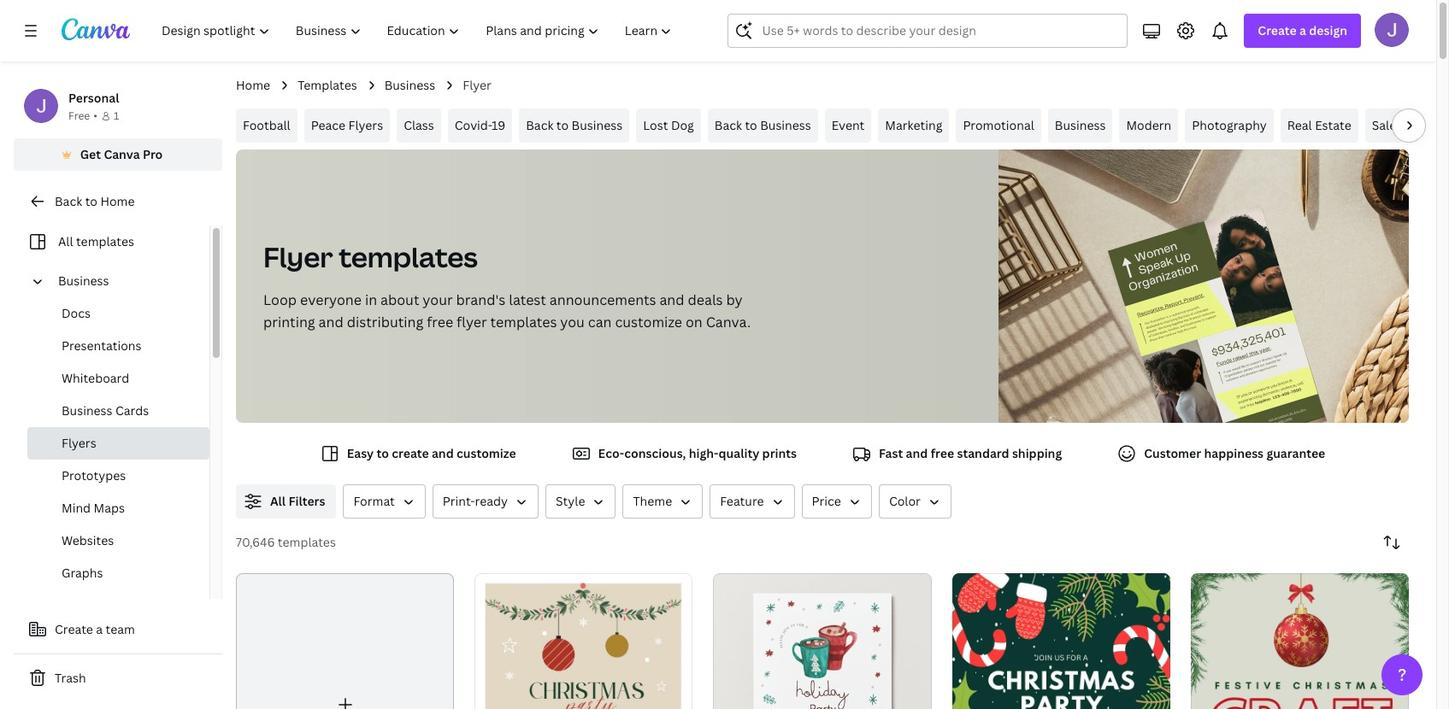 Task type: locate. For each thing, give the bounding box(es) containing it.
1 vertical spatial business link
[[1048, 109, 1113, 143]]

all down back to home at top left
[[58, 233, 73, 250]]

to up all templates on the top of the page
[[85, 193, 97, 210]]

Sort by button
[[1375, 526, 1409, 560]]

mind
[[62, 500, 91, 517]]

1 horizontal spatial flyer
[[463, 77, 492, 93]]

0 vertical spatial all
[[58, 233, 73, 250]]

back to business right dog
[[715, 117, 811, 133]]

flyer for flyer templates
[[263, 239, 333, 275]]

home up football
[[236, 77, 270, 93]]

filters
[[289, 493, 325, 510]]

create
[[392, 446, 429, 462]]

1 back to business link from the left
[[519, 109, 630, 143]]

templates down latest
[[491, 313, 557, 332]]

cards
[[115, 403, 149, 419]]

create inside dropdown button
[[1258, 22, 1297, 38]]

canva.
[[706, 313, 751, 332]]

all templates
[[58, 233, 134, 250]]

to right dog
[[745, 117, 758, 133]]

1 vertical spatial customize
[[457, 446, 516, 462]]

peace flyers
[[311, 117, 383, 133]]

create left team at left
[[55, 622, 93, 638]]

free down your
[[427, 313, 453, 332]]

about
[[381, 291, 419, 310]]

flyer templates
[[263, 239, 478, 275]]

everyone
[[300, 291, 362, 310]]

1 vertical spatial a
[[96, 622, 103, 638]]

0 vertical spatial flyers
[[348, 117, 383, 133]]

a
[[1300, 22, 1307, 38], [96, 622, 103, 638]]

2 horizontal spatial business link
[[1048, 109, 1113, 143]]

back to business right 19
[[526, 117, 623, 133]]

business link down all templates 'link'
[[51, 265, 199, 298]]

business up "docs"
[[58, 273, 109, 289]]

1 vertical spatial home
[[100, 193, 135, 210]]

1 horizontal spatial back to business
[[715, 117, 811, 133]]

maps
[[94, 500, 125, 517]]

0 horizontal spatial back to business link
[[519, 109, 630, 143]]

home
[[236, 77, 270, 93], [100, 193, 135, 210]]

sale link
[[1366, 109, 1404, 143]]

easy to create and customize
[[347, 446, 516, 462]]

flyer
[[457, 313, 487, 332]]

color button
[[879, 485, 952, 519]]

1 horizontal spatial back to business link
[[708, 109, 818, 143]]

customize left on
[[615, 313, 682, 332]]

to right easy
[[377, 446, 389, 462]]

templates up about
[[339, 239, 478, 275]]

free inside loop everyone in about your brand's latest announcements and deals by printing and distributing free flyer templates you can customize on canva.
[[427, 313, 453, 332]]

trash link
[[14, 662, 222, 696]]

0 horizontal spatial back
[[55, 193, 82, 210]]

by
[[726, 291, 743, 310]]

1 horizontal spatial a
[[1300, 22, 1307, 38]]

all left filters
[[270, 493, 286, 510]]

home link
[[236, 76, 270, 95]]

create inside button
[[55, 622, 93, 638]]

all filters
[[270, 493, 325, 510]]

0 horizontal spatial back to business
[[526, 117, 623, 133]]

free
[[427, 313, 453, 332], [931, 446, 955, 462]]

2 vertical spatial business link
[[51, 265, 199, 298]]

create a team button
[[14, 613, 222, 647]]

1 horizontal spatial flyers
[[348, 117, 383, 133]]

docs link
[[27, 298, 210, 330]]

70,646 templates
[[236, 535, 336, 551]]

sale
[[1372, 117, 1397, 133]]

back right dog
[[715, 117, 742, 133]]

price button
[[802, 485, 872, 519]]

free
[[68, 109, 90, 123]]

you
[[560, 313, 585, 332]]

customize up ready
[[457, 446, 516, 462]]

1 vertical spatial free
[[931, 446, 955, 462]]

0 vertical spatial business link
[[385, 76, 436, 95]]

presentations
[[62, 338, 142, 354]]

1
[[114, 109, 119, 123]]

format button
[[343, 485, 426, 519]]

0 horizontal spatial flyers
[[62, 435, 96, 452]]

0 horizontal spatial all
[[58, 233, 73, 250]]

in
[[365, 291, 377, 310]]

0 vertical spatial home
[[236, 77, 270, 93]]

1 horizontal spatial free
[[931, 446, 955, 462]]

0 vertical spatial a
[[1300, 22, 1307, 38]]

2 back to business link from the left
[[708, 109, 818, 143]]

prototypes
[[62, 468, 126, 484]]

0 vertical spatial flyer
[[463, 77, 492, 93]]

templates down filters
[[278, 535, 336, 551]]

flyers right peace in the left top of the page
[[348, 117, 383, 133]]

0 horizontal spatial business link
[[51, 265, 199, 298]]

latest
[[509, 291, 546, 310]]

1 horizontal spatial home
[[236, 77, 270, 93]]

0 vertical spatial customize
[[615, 313, 682, 332]]

flyer up "loop"
[[263, 239, 333, 275]]

1 vertical spatial all
[[270, 493, 286, 510]]

business up class
[[385, 77, 436, 93]]

a left design
[[1300, 22, 1307, 38]]

0 horizontal spatial flyer
[[263, 239, 333, 275]]

distributing
[[347, 313, 424, 332]]

business link up class
[[385, 76, 436, 95]]

your
[[423, 291, 453, 310]]

0 horizontal spatial home
[[100, 193, 135, 210]]

all
[[58, 233, 73, 250], [270, 493, 286, 510]]

templates inside 'link'
[[76, 233, 134, 250]]

a inside dropdown button
[[1300, 22, 1307, 38]]

create left design
[[1258, 22, 1297, 38]]

all inside 'link'
[[58, 233, 73, 250]]

all inside button
[[270, 493, 286, 510]]

back right 19
[[526, 117, 554, 133]]

print-
[[443, 493, 475, 510]]

0 horizontal spatial create
[[55, 622, 93, 638]]

flyers up the prototypes
[[62, 435, 96, 452]]

1 horizontal spatial customize
[[615, 313, 682, 332]]

0 horizontal spatial a
[[96, 622, 103, 638]]

home up all templates 'link'
[[100, 193, 135, 210]]

and right fast
[[906, 446, 928, 462]]

price
[[812, 493, 841, 510]]

style button
[[546, 485, 616, 519]]

create a design button
[[1245, 14, 1362, 48]]

70,646
[[236, 535, 275, 551]]

1 back to business from the left
[[526, 117, 623, 133]]

websites
[[62, 533, 114, 549]]

0 horizontal spatial free
[[427, 313, 453, 332]]

a inside button
[[96, 622, 103, 638]]

estate
[[1315, 117, 1352, 133]]

theme
[[633, 493, 672, 510]]

flyer
[[463, 77, 492, 93], [263, 239, 333, 275]]

back to business link
[[519, 109, 630, 143], [708, 109, 818, 143]]

free left standard
[[931, 446, 955, 462]]

beige and green minimalist christmas party flyer image
[[475, 574, 693, 710]]

brand's
[[456, 291, 506, 310]]

create a team
[[55, 622, 135, 638]]

home inside back to home link
[[100, 193, 135, 210]]

to right 19
[[557, 117, 569, 133]]

back to business link right dog
[[708, 109, 818, 143]]

0 vertical spatial create
[[1258, 22, 1297, 38]]

real
[[1288, 117, 1313, 133]]

1 vertical spatial flyer
[[263, 239, 333, 275]]

back to business link right 19
[[519, 109, 630, 143]]

customize
[[615, 313, 682, 332], [457, 446, 516, 462]]

1 vertical spatial flyers
[[62, 435, 96, 452]]

eco-conscious, high-quality prints
[[598, 446, 797, 462]]

flyer up covid-19
[[463, 77, 492, 93]]

and left deals
[[660, 291, 685, 310]]

templates inside loop everyone in about your brand's latest announcements and deals by printing and distributing free flyer templates you can customize on canva.
[[491, 313, 557, 332]]

None search field
[[728, 14, 1128, 48]]

flyers
[[348, 117, 383, 133], [62, 435, 96, 452]]

guarantee
[[1267, 446, 1326, 462]]

to inside back to home link
[[85, 193, 97, 210]]

shipping
[[1012, 446, 1062, 462]]

mind maps
[[62, 500, 125, 517]]

a left team at left
[[96, 622, 103, 638]]

1 horizontal spatial all
[[270, 493, 286, 510]]

back up all templates on the top of the page
[[55, 193, 82, 210]]

business link left modern link
[[1048, 109, 1113, 143]]

1 horizontal spatial create
[[1258, 22, 1297, 38]]

0 vertical spatial free
[[427, 313, 453, 332]]

and
[[660, 291, 685, 310], [319, 313, 344, 332], [432, 446, 454, 462], [906, 446, 928, 462]]

1 vertical spatial create
[[55, 622, 93, 638]]

1 horizontal spatial business link
[[385, 76, 436, 95]]

templates down back to home at top left
[[76, 233, 134, 250]]

get
[[80, 146, 101, 162]]

announcements
[[550, 291, 656, 310]]



Task type: describe. For each thing, give the bounding box(es) containing it.
green red funny simple illustrated christmas party invitation flyer image
[[952, 574, 1171, 710]]

whiteboard
[[62, 370, 129, 387]]

pro
[[143, 146, 163, 162]]

photography
[[1192, 117, 1267, 133]]

customize inside loop everyone in about your brand's latest announcements and deals by printing and distributing free flyer templates you can customize on canva.
[[615, 313, 682, 332]]

business down whiteboard
[[62, 403, 113, 419]]

graphs
[[62, 565, 103, 582]]

customer happiness guarantee
[[1144, 446, 1326, 462]]

back to home
[[55, 193, 135, 210]]

style
[[556, 493, 585, 510]]

prints
[[763, 446, 797, 462]]

templates for flyer templates
[[339, 239, 478, 275]]

eco-
[[598, 446, 625, 462]]

free •
[[68, 109, 97, 123]]

football link
[[236, 109, 297, 143]]

0 horizontal spatial customize
[[457, 446, 516, 462]]

1 horizontal spatial back
[[526, 117, 554, 133]]

loop everyone in about your brand's latest announcements and deals by printing and distributing free flyer templates you can customize on canva.
[[263, 291, 751, 332]]

graphs link
[[27, 558, 210, 590]]

business left event at the top of page
[[760, 117, 811, 133]]

docs
[[62, 305, 91, 322]]

2 horizontal spatial back
[[715, 117, 742, 133]]

canva
[[104, 146, 140, 162]]

get canva pro button
[[14, 139, 222, 171]]

deals
[[688, 291, 723, 310]]

create for create a design
[[1258, 22, 1297, 38]]

format
[[354, 493, 395, 510]]

real estate
[[1288, 117, 1352, 133]]

jacob simon image
[[1375, 13, 1409, 47]]

all templates link
[[24, 226, 199, 258]]

dark green modern christmas eve party flyer image
[[714, 574, 932, 710]]

all for all filters
[[270, 493, 286, 510]]

peace flyers link
[[304, 109, 390, 143]]

color
[[889, 493, 921, 510]]

lost
[[643, 117, 668, 133]]

standard
[[957, 446, 1010, 462]]

and down everyone
[[319, 313, 344, 332]]

football
[[243, 117, 291, 133]]

ready
[[475, 493, 508, 510]]

trash
[[55, 671, 86, 687]]

feature
[[720, 493, 764, 510]]

create for create a team
[[55, 622, 93, 638]]

covid-19 link
[[448, 109, 512, 143]]

all for all templates
[[58, 233, 73, 250]]

event
[[832, 117, 865, 133]]

can
[[588, 313, 612, 332]]

conscious,
[[625, 446, 686, 462]]

Search search field
[[762, 15, 1117, 47]]

marketing
[[885, 117, 943, 133]]

covid-19
[[455, 117, 506, 133]]

real estate link
[[1281, 109, 1359, 143]]

whiteboard link
[[27, 363, 210, 395]]

a for design
[[1300, 22, 1307, 38]]

all filters button
[[236, 485, 336, 519]]

feature button
[[710, 485, 795, 519]]

modern link
[[1120, 109, 1179, 143]]

lost dog link
[[636, 109, 701, 143]]

templates
[[298, 77, 357, 93]]

•
[[93, 109, 97, 123]]

business cards link
[[27, 395, 210, 428]]

green & red festive event craft markets christmas flyer portrait image
[[1191, 574, 1409, 710]]

team
[[106, 622, 135, 638]]

templates for all templates
[[76, 233, 134, 250]]

promotional link
[[956, 109, 1042, 143]]

dog
[[671, 117, 694, 133]]

business left 'modern'
[[1055, 117, 1106, 133]]

class link
[[397, 109, 441, 143]]

marketing link
[[879, 109, 950, 143]]

2 back to business from the left
[[715, 117, 811, 133]]

peace
[[311, 117, 346, 133]]

get canva pro
[[80, 146, 163, 162]]

class
[[404, 117, 434, 133]]

modern
[[1127, 117, 1172, 133]]

create a design
[[1258, 22, 1348, 38]]

flyer for flyer
[[463, 77, 492, 93]]

printing
[[263, 313, 315, 332]]

mind maps link
[[27, 493, 210, 525]]

business left lost
[[572, 117, 623, 133]]

theme button
[[623, 485, 703, 519]]

presentations link
[[27, 330, 210, 363]]

a for team
[[96, 622, 103, 638]]

covid-
[[455, 117, 492, 133]]

high-
[[689, 446, 719, 462]]

business cards
[[62, 403, 149, 419]]

back to home link
[[14, 185, 222, 219]]

customer
[[1144, 446, 1202, 462]]

19
[[492, 117, 506, 133]]

templates link
[[298, 76, 357, 95]]

websites link
[[27, 525, 210, 558]]

lost dog
[[643, 117, 694, 133]]

happiness
[[1205, 446, 1264, 462]]

fast and free standard shipping
[[879, 446, 1062, 462]]

top level navigation element
[[151, 14, 687, 48]]

event link
[[825, 109, 872, 143]]

and right create
[[432, 446, 454, 462]]

on
[[686, 313, 703, 332]]

templates for 70,646 templates
[[278, 535, 336, 551]]



Task type: vqa. For each thing, say whether or not it's contained in the screenshot.
Promotional
yes



